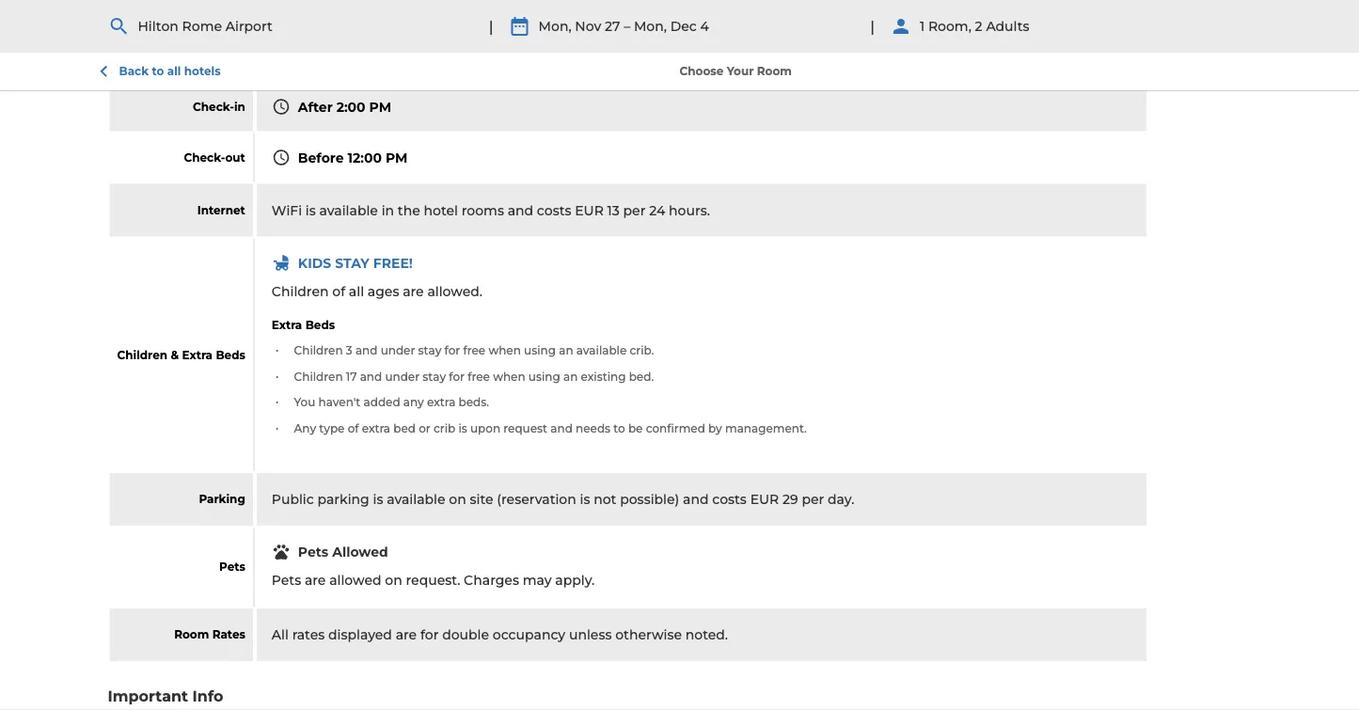 Task type: describe. For each thing, give the bounding box(es) containing it.
bed.
[[629, 370, 654, 383]]

1 horizontal spatial available
[[387, 491, 445, 507]]

back
[[119, 64, 149, 78]]

crib
[[434, 422, 455, 435]]

back to all hotels
[[119, 64, 221, 78]]

stay for 17
[[423, 370, 446, 383]]

rooms
[[462, 202, 504, 218]]

hotel
[[424, 202, 458, 218]]

needs
[[576, 422, 611, 435]]

–
[[624, 18, 630, 34]]

crib.
[[630, 344, 654, 357]]

free!
[[373, 255, 413, 271]]

apply.
[[555, 572, 595, 588]]

0 vertical spatial extra
[[272, 319, 302, 332]]

0 vertical spatial per
[[623, 202, 646, 218]]

is inside wifi is available in the hotel rooms and costs  eur  13 per  24 hours. row
[[306, 202, 316, 218]]

day.
[[828, 491, 854, 507]]

an for available
[[559, 344, 573, 357]]

& for overview
[[197, 18, 206, 34]]

not
[[594, 491, 617, 507]]

hours.
[[669, 202, 710, 218]]

1
[[920, 18, 925, 34]]

check-out
[[184, 151, 245, 164]]

more
[[674, 2, 708, 18]]

27
[[605, 18, 620, 34]]

is left not
[[580, 491, 590, 507]]

room rates
[[174, 628, 245, 641]]

overview & photos
[[131, 18, 257, 34]]

3
[[346, 344, 352, 357]]

2 mon, from the left
[[634, 18, 667, 34]]

reviews
[[601, 18, 656, 34]]

check- for before 12:00 pm
[[184, 151, 225, 164]]

in inside after 2:00 pm row
[[234, 100, 245, 114]]

all rates displayed are for double occupancy unless otherwise noted. row
[[110, 608, 1148, 661]]

children for children 17 and under stay for free when using an existing bed.
[[294, 370, 343, 383]]

1319
[[998, 20, 1020, 33]]

allowed
[[332, 544, 388, 560]]

29
[[783, 491, 798, 507]]

1 vertical spatial available
[[576, 344, 627, 357]]

to inside button
[[152, 64, 164, 78]]

check-in
[[193, 100, 245, 114]]

for for 3
[[445, 344, 460, 357]]

adults
[[986, 18, 1030, 34]]

after 2:00 pm row
[[110, 82, 1148, 131]]

rates
[[292, 627, 325, 643]]

hilton rome airport
[[138, 18, 273, 34]]

children 17 and under stay for free when using an existing bed.
[[294, 370, 654, 383]]

in inside row
[[382, 202, 394, 218]]

when for existing
[[493, 370, 525, 383]]

$ 1319 $ 1212
[[992, 10, 1079, 38]]

public
[[272, 491, 314, 507]]

row containing pets allowed
[[110, 528, 1148, 607]]

any
[[403, 396, 424, 409]]

after 2:00 pm
[[298, 99, 391, 115]]

confirmed
[[646, 422, 705, 435]]

free for existing
[[468, 370, 490, 383]]

under for 3
[[381, 344, 415, 357]]

stay
[[335, 255, 369, 271]]

info
[[192, 686, 223, 705]]

1 horizontal spatial eur
[[750, 491, 779, 507]]

1 vertical spatial on
[[385, 572, 402, 588]]

displayed
[[328, 627, 392, 643]]

stay for 3
[[418, 344, 441, 357]]

2:00
[[336, 99, 366, 115]]

costs inside wifi is available in the hotel rooms and costs  eur  13 per  24 hours. row
[[537, 202, 571, 218]]

and right 17
[[360, 370, 382, 383]]

room inside all rates displayed are for double occupancy unless otherwise noted. row
[[174, 628, 209, 641]]

otherwise
[[615, 627, 682, 643]]

parking
[[317, 491, 369, 507]]

before
[[298, 149, 344, 165]]

important
[[108, 686, 188, 705]]

using for existing
[[528, 370, 560, 383]]

row group containing after 2:00 pm
[[110, 82, 1148, 661]]

kids
[[298, 255, 331, 271]]

occupancy
[[493, 627, 565, 643]]

pets for pets
[[219, 560, 245, 574]]

nov
[[575, 18, 601, 34]]

and right possible)
[[683, 491, 709, 507]]

rates
[[212, 628, 245, 641]]

back to all hotels button
[[93, 60, 221, 83]]

after
[[298, 99, 333, 115]]

possible)
[[620, 491, 679, 507]]

charges
[[464, 572, 519, 588]]

children of all ages are allowed.
[[272, 283, 483, 299]]

1 vertical spatial extra
[[362, 422, 390, 435]]

map
[[703, 18, 733, 34]]

pets allowed
[[298, 544, 388, 560]]

1 horizontal spatial room
[[757, 65, 792, 78]]

before 12:00 pm row
[[110, 133, 1148, 182]]

1 horizontal spatial per
[[802, 491, 824, 507]]

0 vertical spatial are
[[403, 283, 424, 299]]

| for mon, nov 27 – mon, dec 4
[[489, 17, 493, 35]]

mon, nov 27 – mon, dec 4
[[539, 18, 709, 34]]

choose
[[680, 65, 724, 78]]

guest policies
[[108, 44, 219, 62]]

by
[[708, 422, 722, 435]]

0 horizontal spatial $
[[992, 21, 996, 30]]

pets for pets are allowed on request. charges may apply.
[[272, 572, 301, 588]]

children for children 3 and under stay for free when using an available crib.
[[294, 344, 343, 357]]

any type of extra bed or crib is upon request and needs to be confirmed by management.
[[294, 422, 807, 435]]

overview & photos button
[[109, 1, 280, 51]]

wifi
[[272, 202, 302, 218]]

extra beds
[[272, 319, 335, 332]]

0 horizontal spatial beds
[[216, 348, 245, 362]]

allowed
[[329, 572, 381, 588]]

when for available
[[489, 344, 521, 357]]

rome
[[182, 18, 222, 34]]

0 horizontal spatial of
[[332, 283, 345, 299]]

for for 17
[[449, 370, 465, 383]]

1 horizontal spatial $
[[1026, 13, 1033, 27]]

under for 17
[[385, 370, 420, 383]]

unless
[[569, 627, 612, 643]]

0 horizontal spatial extra
[[182, 348, 213, 362]]

is inside row
[[458, 422, 467, 435]]



Task type: locate. For each thing, give the bounding box(es) containing it.
learn
[[633, 2, 670, 18]]

is right wifi
[[306, 202, 316, 218]]

tab list containing overview & photos
[[108, 0, 756, 51]]

you haven't added any extra beds.
[[294, 396, 489, 409]]

1 row from the top
[[110, 239, 1148, 471]]

0 vertical spatial of
[[332, 283, 345, 299]]

$ right the 1319
[[1026, 13, 1033, 27]]

0 horizontal spatial costs
[[537, 202, 571, 218]]

0 horizontal spatial all
[[167, 64, 181, 78]]

1 vertical spatial extra
[[182, 348, 213, 362]]

of down stay on the top
[[332, 283, 345, 299]]

public parking is available on site (reservation is not possible) and costs  eur 29 per  day. row
[[110, 473, 1148, 526]]

1 horizontal spatial to
[[614, 422, 625, 435]]

on right allowed at the left bottom
[[385, 572, 402, 588]]

is right parking
[[373, 491, 383, 507]]

0 vertical spatial &
[[197, 18, 206, 34]]

available left site
[[387, 491, 445, 507]]

check- down check-in
[[184, 151, 225, 164]]

0 vertical spatial costs
[[537, 202, 571, 218]]

when up the children 17 and under stay for free when using an existing bed.
[[489, 344, 521, 357]]

and left the needs
[[551, 422, 573, 435]]

0 horizontal spatial &
[[171, 348, 179, 362]]

pets for pets allowed
[[298, 544, 329, 560]]

in left the
[[382, 202, 394, 218]]

when down the children 3 and under stay for free when using an available crib.
[[493, 370, 525, 383]]

1 vertical spatial eur
[[750, 491, 779, 507]]

1 vertical spatial stay
[[423, 370, 446, 383]]

for left double
[[420, 627, 439, 643]]

1 vertical spatial are
[[305, 572, 326, 588]]

4
[[700, 18, 709, 34]]

to down guest policies
[[152, 64, 164, 78]]

room,
[[928, 18, 972, 34]]

noted.
[[685, 627, 728, 643]]

children
[[272, 283, 329, 299], [294, 344, 343, 357], [117, 348, 167, 362], [294, 370, 343, 383]]

room right your
[[757, 65, 792, 78]]

stay
[[418, 344, 441, 357], [423, 370, 446, 383]]

bed
[[393, 422, 416, 435]]

using up 'any type of extra bed or crib is upon request and needs to be confirmed by management.'
[[528, 370, 560, 383]]

& for children
[[171, 348, 179, 362]]

0 vertical spatial under
[[381, 344, 415, 357]]

1 vertical spatial beds
[[216, 348, 245, 362]]

1 horizontal spatial extra
[[427, 396, 456, 409]]

children & extra beds
[[117, 348, 245, 362]]

under right 3
[[381, 344, 415, 357]]

overview
[[131, 18, 194, 34]]

1 horizontal spatial beds
[[305, 319, 335, 332]]

2 | from the left
[[870, 17, 875, 35]]

1 horizontal spatial in
[[382, 202, 394, 218]]

0 horizontal spatial in
[[234, 100, 245, 114]]

1 vertical spatial of
[[348, 422, 359, 435]]

may
[[523, 572, 552, 588]]

1 horizontal spatial all
[[349, 283, 364, 299]]

dec
[[670, 18, 697, 34]]

eur
[[575, 202, 604, 218], [750, 491, 779, 507]]

wifi is available in the hotel rooms and costs  eur  13 per  24 hours. row
[[110, 184, 1148, 237]]

0 vertical spatial on
[[449, 491, 466, 507]]

0 vertical spatial an
[[559, 344, 573, 357]]

public parking is available on site (reservation is not possible) and costs  eur 29 per  day.
[[272, 491, 854, 507]]

and
[[508, 202, 533, 218], [355, 344, 378, 357], [360, 370, 382, 383], [551, 422, 573, 435], [683, 491, 709, 507]]

1 vertical spatial when
[[493, 370, 525, 383]]

0 horizontal spatial mon,
[[539, 18, 572, 34]]

0 vertical spatial to
[[152, 64, 164, 78]]

costs inside public parking is available on site (reservation is not possible) and costs  eur 29 per  day. row
[[712, 491, 747, 507]]

haven't
[[318, 396, 361, 409]]

pets are allowed on request. charges may apply.
[[272, 572, 595, 588]]

1 horizontal spatial &
[[197, 18, 206, 34]]

using up the children 17 and under stay for free when using an existing bed.
[[524, 344, 556, 357]]

on inside public parking is available on site (reservation is not possible) and costs  eur 29 per  day. row
[[449, 491, 466, 507]]

learn more button
[[633, 1, 708, 19]]

for up the children 17 and under stay for free when using an existing bed.
[[445, 344, 460, 357]]

1 vertical spatial free
[[468, 370, 490, 383]]

0 horizontal spatial on
[[385, 572, 402, 588]]

for
[[445, 344, 460, 357], [449, 370, 465, 383], [420, 627, 439, 643]]

about button
[[490, 1, 577, 51]]

eur left 29
[[750, 491, 779, 507]]

1 vertical spatial in
[[382, 202, 394, 218]]

beds.
[[459, 396, 489, 409]]

are right displayed
[[396, 627, 417, 643]]

0 vertical spatial stay
[[418, 344, 441, 357]]

existing
[[581, 370, 626, 383]]

your
[[727, 65, 754, 78]]

1 vertical spatial for
[[449, 370, 465, 383]]

costs left 13
[[537, 202, 571, 218]]

pets up rates
[[219, 560, 245, 574]]

request
[[504, 422, 548, 435]]

pm right 12:00
[[386, 149, 408, 165]]

and right 3
[[355, 344, 378, 357]]

&
[[197, 18, 206, 34], [171, 348, 179, 362]]

available up existing
[[576, 344, 627, 357]]

$ left the 1319
[[992, 21, 996, 30]]

1 horizontal spatial extra
[[272, 319, 302, 332]]

to left be
[[614, 422, 625, 435]]

an left crib.
[[559, 344, 573, 357]]

row group
[[110, 82, 1148, 661]]

using for available
[[524, 344, 556, 357]]

reviews button
[[579, 1, 679, 51]]

check- inside before 12:00 pm row
[[184, 151, 225, 164]]

extra
[[272, 319, 302, 332], [182, 348, 213, 362]]

0 vertical spatial check-
[[193, 100, 234, 114]]

1 vertical spatial pm
[[386, 149, 408, 165]]

1 mon, from the left
[[539, 18, 572, 34]]

on left site
[[449, 491, 466, 507]]

an for existing
[[563, 370, 578, 383]]

0 vertical spatial eur
[[575, 202, 604, 218]]

0 vertical spatial in
[[234, 100, 245, 114]]

| for 1 room, 2 adults
[[870, 17, 875, 35]]

free up the children 17 and under stay for free when using an existing bed.
[[463, 344, 486, 357]]

1212
[[1035, 10, 1079, 38]]

are right ages
[[403, 283, 424, 299]]

0 vertical spatial when
[[489, 344, 521, 357]]

using
[[524, 344, 556, 357], [528, 370, 560, 383]]

check- for after 2:00 pm
[[193, 100, 234, 114]]

2 row from the top
[[110, 528, 1148, 607]]

row containing kids stay free!
[[110, 239, 1148, 471]]

1 vertical spatial check-
[[184, 151, 225, 164]]

internet
[[197, 203, 245, 217]]

learn more
[[633, 2, 708, 18]]

stay up any
[[423, 370, 446, 383]]

1 horizontal spatial of
[[348, 422, 359, 435]]

0 horizontal spatial per
[[623, 202, 646, 218]]

all inside row group
[[349, 283, 364, 299]]

0 vertical spatial room
[[757, 65, 792, 78]]

room left rates
[[174, 628, 209, 641]]

0 horizontal spatial room
[[174, 628, 209, 641]]

1 vertical spatial to
[[614, 422, 625, 435]]

1 vertical spatial all
[[349, 283, 364, 299]]

0 vertical spatial free
[[463, 344, 486, 357]]

1 room, 2 adults
[[920, 18, 1030, 34]]

extra down added
[[362, 422, 390, 435]]

13
[[607, 202, 620, 218]]

children 3 and under stay for free when using an available crib.
[[294, 344, 654, 357]]

| left 1
[[870, 17, 875, 35]]

0 vertical spatial pm
[[369, 99, 391, 115]]

costs
[[537, 202, 571, 218], [712, 491, 747, 507]]

hotels
[[184, 64, 221, 78]]

beds
[[305, 319, 335, 332], [216, 348, 245, 362]]

| left about
[[489, 17, 493, 35]]

1 | from the left
[[489, 17, 493, 35]]

are down pets allowed on the bottom left
[[305, 572, 326, 588]]

before 12:00 pm
[[298, 149, 408, 165]]

0 horizontal spatial eur
[[575, 202, 604, 218]]

0 vertical spatial for
[[445, 344, 460, 357]]

in
[[234, 100, 245, 114], [382, 202, 394, 218]]

mon, down 'learn' at the left top of page
[[634, 18, 667, 34]]

0 vertical spatial beds
[[305, 319, 335, 332]]

added
[[364, 396, 400, 409]]

all left ages
[[349, 283, 364, 299]]

0 vertical spatial using
[[524, 344, 556, 357]]

all rates displayed are for double occupancy unless otherwise noted.
[[272, 627, 728, 643]]

1 vertical spatial &
[[171, 348, 179, 362]]

24
[[649, 202, 665, 218]]

pm for after 2:00 pm
[[369, 99, 391, 115]]

request.
[[406, 572, 460, 588]]

check- inside after 2:00 pm row
[[193, 100, 234, 114]]

pm for before 12:00 pm
[[386, 149, 408, 165]]

all inside button
[[167, 64, 181, 78]]

0 vertical spatial all
[[167, 64, 181, 78]]

upon
[[470, 422, 500, 435]]

2 vertical spatial for
[[420, 627, 439, 643]]

policies
[[158, 44, 219, 62]]

1 vertical spatial under
[[385, 370, 420, 383]]

an left existing
[[563, 370, 578, 383]]

2 horizontal spatial available
[[576, 344, 627, 357]]

of right type on the left
[[348, 422, 359, 435]]

pets
[[298, 544, 329, 560], [219, 560, 245, 574], [272, 572, 301, 588]]

1 vertical spatial using
[[528, 370, 560, 383]]

an
[[559, 344, 573, 357], [563, 370, 578, 383]]

site
[[470, 491, 493, 507]]

all down guest policies
[[167, 64, 181, 78]]

in up the out
[[234, 100, 245, 114]]

on
[[449, 491, 466, 507], [385, 572, 402, 588]]

pm right 2:00 on the left top of page
[[369, 99, 391, 115]]

0 vertical spatial available
[[319, 202, 378, 218]]

all for ages
[[349, 283, 364, 299]]

1 vertical spatial room
[[174, 628, 209, 641]]

parking
[[199, 492, 245, 506]]

costs left 29
[[712, 491, 747, 507]]

per right 13
[[623, 202, 646, 218]]

guest
[[108, 44, 154, 62]]

important info
[[108, 686, 223, 705]]

per right 29
[[802, 491, 824, 507]]

children for children & extra beds
[[117, 348, 167, 362]]

kids stay free!
[[298, 255, 413, 271]]

to
[[152, 64, 164, 78], [614, 422, 625, 435]]

1 vertical spatial row
[[110, 528, 1148, 607]]

free for available
[[463, 344, 486, 357]]

row
[[110, 239, 1148, 471], [110, 528, 1148, 607]]

2 vertical spatial available
[[387, 491, 445, 507]]

eur left 13
[[575, 202, 604, 218]]

0 vertical spatial extra
[[427, 396, 456, 409]]

under up you haven't added any extra beds.
[[385, 370, 420, 383]]

room
[[757, 65, 792, 78], [174, 628, 209, 641]]

available
[[319, 202, 378, 218], [576, 344, 627, 357], [387, 491, 445, 507]]

0 horizontal spatial extra
[[362, 422, 390, 435]]

for inside row
[[420, 627, 439, 643]]

available up stay on the top
[[319, 202, 378, 218]]

1 vertical spatial per
[[802, 491, 824, 507]]

stay up the children 17 and under stay for free when using an existing bed.
[[418, 344, 441, 357]]

hilton
[[138, 18, 179, 34]]

out
[[225, 151, 245, 164]]

extra up crib
[[427, 396, 456, 409]]

any
[[294, 422, 316, 435]]

2 vertical spatial are
[[396, 627, 417, 643]]

1 vertical spatial costs
[[712, 491, 747, 507]]

1 horizontal spatial on
[[449, 491, 466, 507]]

0 horizontal spatial |
[[489, 17, 493, 35]]

is right crib
[[458, 422, 467, 435]]

pets up all
[[272, 572, 301, 588]]

and right rooms on the left top
[[508, 202, 533, 218]]

double
[[442, 627, 489, 643]]

1 vertical spatial an
[[563, 370, 578, 383]]

1 horizontal spatial costs
[[712, 491, 747, 507]]

& inside row group
[[171, 348, 179, 362]]

ages
[[368, 283, 399, 299]]

1 horizontal spatial |
[[870, 17, 875, 35]]

all for hotels
[[167, 64, 181, 78]]

tab list
[[108, 0, 756, 51]]

about
[[513, 18, 554, 34]]

free down the children 3 and under stay for free when using an available crib.
[[468, 370, 490, 383]]

allowed.
[[427, 283, 483, 299]]

children for children of all ages are allowed.
[[272, 283, 329, 299]]

type
[[319, 422, 345, 435]]

& inside button
[[197, 18, 206, 34]]

0 vertical spatial row
[[110, 239, 1148, 471]]

pm
[[369, 99, 391, 115], [386, 149, 408, 165]]

check- down hotels
[[193, 100, 234, 114]]

mon,
[[539, 18, 572, 34], [634, 18, 667, 34]]

all
[[272, 627, 289, 643]]

extra
[[427, 396, 456, 409], [362, 422, 390, 435]]

mon, left nov
[[539, 18, 572, 34]]

all
[[167, 64, 181, 78], [349, 283, 364, 299]]

wifi is available in the hotel rooms and costs  eur  13 per  24 hours.
[[272, 202, 710, 218]]

or
[[419, 422, 431, 435]]

pets left the allowed
[[298, 544, 329, 560]]

(reservation
[[497, 491, 576, 507]]

0 horizontal spatial available
[[319, 202, 378, 218]]

1 horizontal spatial mon,
[[634, 18, 667, 34]]

of
[[332, 283, 345, 299], [348, 422, 359, 435]]

0 horizontal spatial to
[[152, 64, 164, 78]]

for up the beds.
[[449, 370, 465, 383]]



Task type: vqa. For each thing, say whether or not it's contained in the screenshot.
STAY
yes



